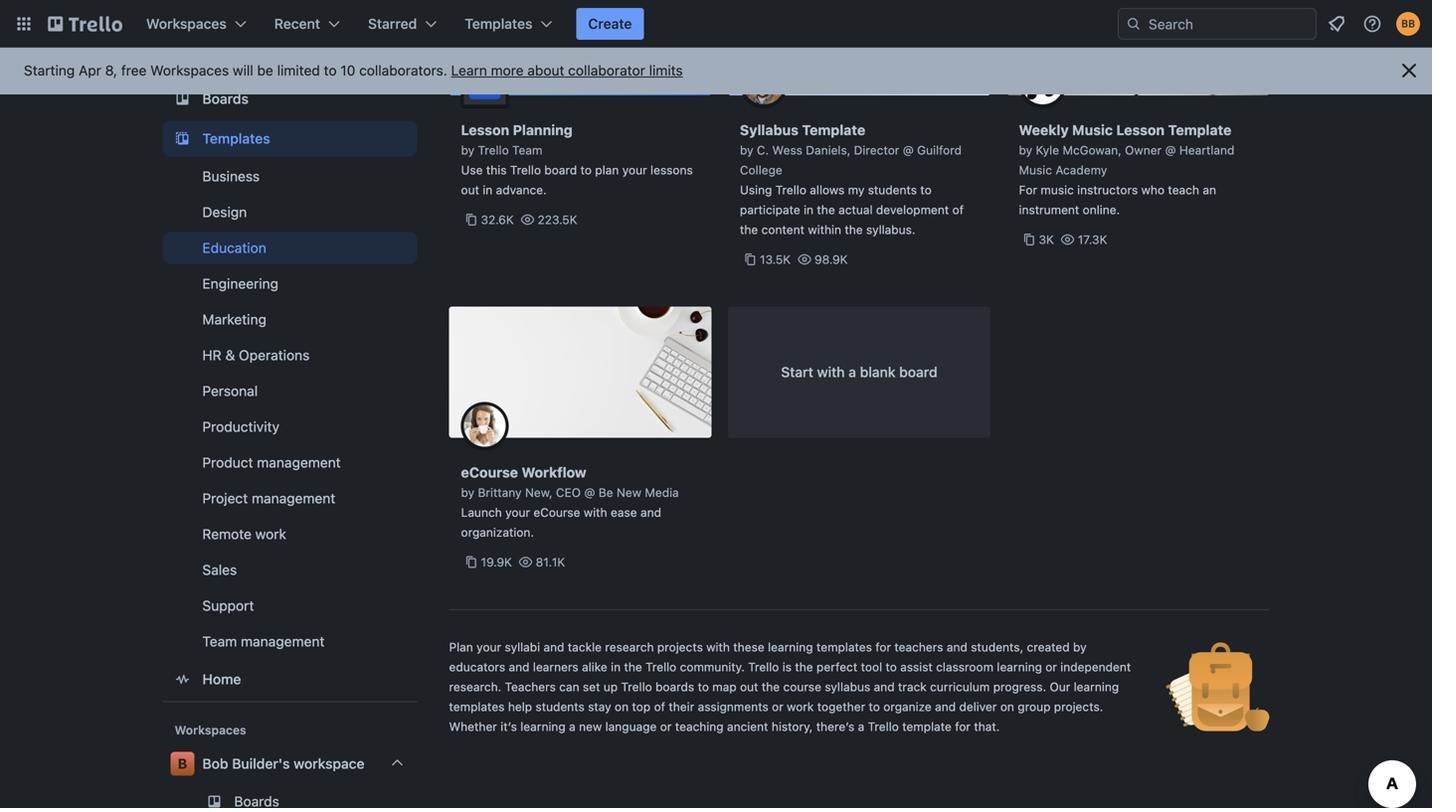 Task type: describe. For each thing, give the bounding box(es) containing it.
hr & operations link
[[163, 340, 417, 371]]

alike
[[582, 661, 608, 675]]

by for ecourse workflow
[[461, 486, 475, 500]]

template inside weekly music lesson template by kyle mcgowan, owner @ heartland music academy for music instructors who teach an instrument online.
[[1169, 122, 1232, 138]]

it's
[[501, 720, 517, 734]]

management for team management
[[241, 634, 325, 650]]

daniels,
[[806, 143, 851, 157]]

c.
[[757, 143, 769, 157]]

plan
[[595, 163, 619, 177]]

project management link
[[163, 483, 417, 515]]

templates inside templates link
[[202, 130, 270, 147]]

to inside the syllabus template by c. wess daniels, director @ guilford college using trello allows my students to participate in the actual development of the content within the syllabus.
[[921, 183, 932, 197]]

to left 10
[[324, 62, 337, 79]]

98.9k
[[815, 253, 848, 267]]

project
[[202, 490, 248, 507]]

create button
[[577, 8, 644, 40]]

independent
[[1061, 661, 1132, 675]]

new,
[[525, 486, 553, 500]]

builder's
[[232, 756, 290, 772]]

guilford
[[918, 143, 962, 157]]

limited
[[277, 62, 320, 79]]

the left course
[[762, 681, 780, 695]]

productivity link
[[163, 411, 417, 443]]

0 vertical spatial ecourse
[[461, 465, 518, 481]]

kyle
[[1036, 143, 1060, 157]]

and down syllabi
[[509, 661, 530, 675]]

trello left is
[[749, 661, 779, 675]]

assignments
[[698, 701, 769, 714]]

8,
[[105, 62, 117, 79]]

1 vertical spatial ecourse
[[534, 506, 581, 520]]

design
[[202, 204, 247, 220]]

within
[[808, 223, 842, 237]]

new
[[579, 720, 602, 734]]

with inside button
[[817, 364, 845, 381]]

ceo
[[556, 486, 581, 500]]

is
[[783, 661, 792, 675]]

lesson inside weekly music lesson template by kyle mcgowan, owner @ heartland music academy for music instructors who teach an instrument online.
[[1117, 122, 1165, 138]]

business
[[202, 168, 260, 184]]

and down tool
[[874, 681, 895, 695]]

lesson planning by trello team use this trello board to plan your lessons out in advance.
[[461, 122, 693, 197]]

support
[[202, 598, 254, 614]]

32.6k
[[481, 213, 514, 227]]

trello team image
[[461, 60, 509, 107]]

to right together
[[869, 701, 880, 714]]

management for product management
[[257, 455, 341, 471]]

help
[[508, 701, 532, 714]]

2 vertical spatial workspaces
[[175, 724, 246, 738]]

@ inside weekly music lesson template by kyle mcgowan, owner @ heartland music academy for music instructors who teach an instrument online.
[[1166, 143, 1177, 157]]

learn more about collaborator limits link
[[451, 62, 683, 79]]

and up "learners"
[[544, 641, 565, 655]]

kyle mcgowan, owner @ heartland music academy image
[[1019, 60, 1258, 108]]

ancient
[[727, 720, 769, 734]]

syllabus
[[825, 681, 871, 695]]

of inside plan your syllabi and tackle research projects with these learning templates for teachers and students, created by educators and learners alike in the trello community. trello is the perfect tool to assist classroom learning or independent research. teachers can set up trello boards to map out the course syllabus and track curriculum progress. our learning templates help students stay on top of their assignments or work together to organize and deliver on group projects. whether it's learning a new language or teaching ancient history, there's a trello template for that.
[[654, 701, 666, 714]]

learning up progress.
[[997, 661, 1043, 675]]

board image
[[171, 87, 195, 111]]

mcgowan,
[[1063, 143, 1122, 157]]

templates button
[[453, 8, 565, 40]]

223.5k
[[538, 213, 578, 227]]

boards
[[202, 90, 249, 107]]

weekly music lesson template by kyle mcgowan, owner @ heartland music academy for music instructors who teach an instrument online.
[[1019, 122, 1235, 217]]

ecourse workflow by brittany new, ceo @ be new media launch your ecourse with ease and organization.
[[461, 465, 679, 540]]

director
[[854, 143, 900, 157]]

c. wess daniels, director @ guilford college image
[[740, 60, 979, 108]]

students inside the syllabus template by c. wess daniels, director @ guilford college using trello allows my students to participate in the actual development of the content within the syllabus.
[[868, 183, 917, 197]]

2 horizontal spatial or
[[1046, 661, 1058, 675]]

actual
[[839, 203, 873, 217]]

1 vertical spatial or
[[772, 701, 784, 714]]

and down curriculum
[[935, 701, 956, 714]]

create
[[589, 15, 632, 32]]

apr
[[79, 62, 101, 79]]

template inside the syllabus template by c. wess daniels, director @ guilford college using trello allows my students to participate in the actual development of the content within the syllabus.
[[802, 122, 866, 138]]

trello up boards at left
[[646, 661, 677, 675]]

marketing
[[202, 311, 267, 328]]

management for project management
[[252, 490, 336, 507]]

1 vertical spatial templates
[[449, 701, 505, 714]]

using
[[740, 183, 773, 197]]

search image
[[1126, 16, 1142, 32]]

your for workflow
[[506, 506, 530, 520]]

bob builder (bobbuilder40) image
[[1397, 12, 1421, 36]]

hr
[[202, 347, 222, 363]]

marketing link
[[163, 304, 417, 336]]

new
[[617, 486, 642, 500]]

@ inside the syllabus template by c. wess daniels, director @ guilford college using trello allows my students to participate in the actual development of the content within the syllabus.
[[903, 143, 914, 157]]

1 on from the left
[[615, 701, 629, 714]]

@ inside ecourse workflow by brittany new, ceo @ be new media launch your ecourse with ease and organization.
[[585, 486, 595, 500]]

organize
[[884, 701, 932, 714]]

0 horizontal spatial music
[[1019, 163, 1053, 177]]

students inside plan your syllabi and tackle research projects with these learning templates for teachers and students, created by educators and learners alike in the trello community. trello is the perfect tool to assist classroom learning or independent research. teachers can set up trello boards to map out the course syllabus and track curriculum progress. our learning templates help students stay on top of their assignments or work together to organize and deliver on group projects. whether it's learning a new language or teaching ancient history, there's a trello template for that.
[[536, 701, 585, 714]]

recent button
[[263, 8, 352, 40]]

trello inside the syllabus template by c. wess daniels, director @ guilford college using trello allows my students to participate in the actual development of the content within the syllabus.
[[776, 183, 807, 197]]

teachers
[[505, 681, 556, 695]]

collaborator
[[568, 62, 646, 79]]

organization.
[[461, 526, 534, 540]]

wess
[[773, 143, 803, 157]]

there's
[[817, 720, 855, 734]]

blank
[[860, 364, 896, 381]]

by inside plan your syllabi and tackle research projects with these learning templates for teachers and students, created by educators and learners alike in the trello community. trello is the perfect tool to assist classroom learning or independent research. teachers can set up trello boards to map out the course syllabus and track curriculum progress. our learning templates help students stay on top of their assignments or work together to organize and deliver on group projects. whether it's learning a new language or teaching ancient history, there's a trello template for that.
[[1074, 641, 1087, 655]]

personal link
[[163, 375, 417, 407]]

who
[[1142, 183, 1165, 197]]

boards link
[[163, 81, 417, 117]]

education icon image
[[1142, 636, 1270, 739]]

created
[[1027, 641, 1070, 655]]

with inside plan your syllabi and tackle research projects with these learning templates for teachers and students, created by educators and learners alike in the trello community. trello is the perfect tool to assist classroom learning or independent research. teachers can set up trello boards to map out the course syllabus and track curriculum progress. our learning templates help students stay on top of their assignments or work together to organize and deliver on group projects. whether it's learning a new language or teaching ancient history, there's a trello template for that.
[[707, 641, 730, 655]]

learning up is
[[768, 641, 814, 655]]

music
[[1041, 183, 1074, 197]]

the down participate
[[740, 223, 759, 237]]

launch
[[461, 506, 502, 520]]

lesson inside "lesson planning by trello team use this trello board to plan your lessons out in advance."
[[461, 122, 510, 138]]

course
[[784, 681, 822, 695]]

template board image
[[171, 127, 195, 151]]

plan your syllabi and tackle research projects with these learning templates for teachers and students, created by educators and learners alike in the trello community. trello is the perfect tool to assist classroom learning or independent research. teachers can set up trello boards to map out the course syllabus and track curriculum progress. our learning templates help students stay on top of their assignments or work together to organize and deliver on group projects. whether it's learning a new language or teaching ancient history, there's a trello template for that.
[[449, 641, 1132, 734]]

remote work
[[202, 526, 287, 543]]

board inside button
[[900, 364, 938, 381]]

of inside the syllabus template by c. wess daniels, director @ guilford college using trello allows my students to participate in the actual development of the content within the syllabus.
[[953, 203, 964, 217]]

plan
[[449, 641, 473, 655]]

work inside plan your syllabi and tackle research projects with these learning templates for teachers and students, created by educators and learners alike in the trello community. trello is the perfect tool to assist classroom learning or independent research. teachers can set up trello boards to map out the course syllabus and track curriculum progress. our learning templates help students stay on top of their assignments or work together to organize and deliver on group projects. whether it's learning a new language or teaching ancient history, there's a trello template for that.
[[787, 701, 814, 714]]

project management
[[202, 490, 336, 507]]

home
[[202, 671, 241, 688]]

that.
[[974, 720, 1000, 734]]

syllabus.
[[867, 223, 916, 237]]

development
[[877, 203, 950, 217]]

academy
[[1056, 163, 1108, 177]]

weekly
[[1019, 122, 1069, 138]]



Task type: vqa. For each thing, say whether or not it's contained in the screenshot.
sparkle image
no



Task type: locate. For each thing, give the bounding box(es) containing it.
management down 'product management' link
[[252, 490, 336, 507]]

2 horizontal spatial a
[[858, 720, 865, 734]]

the right is
[[795, 661, 814, 675]]

starting apr 8, free workspaces will be limited to 10 collaborators. learn more about collaborator limits
[[24, 62, 683, 79]]

management down the productivity link
[[257, 455, 341, 471]]

to left the map
[[698, 681, 709, 695]]

0 horizontal spatial of
[[654, 701, 666, 714]]

tool
[[861, 661, 883, 675]]

1 horizontal spatial lesson
[[1117, 122, 1165, 138]]

or
[[1046, 661, 1058, 675], [772, 701, 784, 714], [660, 720, 672, 734]]

management down support link
[[241, 634, 325, 650]]

templates up more
[[465, 15, 533, 32]]

1 horizontal spatial team
[[512, 143, 543, 157]]

0 vertical spatial for
[[876, 641, 892, 655]]

2 vertical spatial management
[[241, 634, 325, 650]]

0 vertical spatial workspaces
[[146, 15, 227, 32]]

team management
[[202, 634, 325, 650]]

sales
[[202, 562, 237, 578]]

or up history,
[[772, 701, 784, 714]]

recent
[[275, 15, 320, 32]]

my
[[848, 183, 865, 197]]

out inside "lesson planning by trello team use this trello board to plan your lessons out in advance."
[[461, 183, 480, 197]]

0 horizontal spatial out
[[461, 183, 480, 197]]

with right start
[[817, 364, 845, 381]]

language
[[606, 720, 657, 734]]

board inside "lesson planning by trello team use this trello board to plan your lessons out in advance."
[[545, 163, 577, 177]]

open information menu image
[[1363, 14, 1383, 34]]

your inside ecourse workflow by brittany new, ceo @ be new media launch your ecourse with ease and organization.
[[506, 506, 530, 520]]

team down the support
[[202, 634, 237, 650]]

0 vertical spatial in
[[483, 183, 493, 197]]

0 horizontal spatial templates
[[202, 130, 270, 147]]

your down brittany
[[506, 506, 530, 520]]

to inside "lesson planning by trello team use this trello board to plan your lessons out in advance."
[[581, 163, 592, 177]]

will
[[233, 62, 254, 79]]

1 horizontal spatial music
[[1073, 122, 1113, 138]]

0 horizontal spatial ecourse
[[461, 465, 518, 481]]

0 vertical spatial team
[[512, 143, 543, 157]]

college
[[740, 163, 783, 177]]

in inside the syllabus template by c. wess daniels, director @ guilford college using trello allows my students to participate in the actual development of the content within the syllabus.
[[804, 203, 814, 217]]

remote
[[202, 526, 252, 543]]

1 vertical spatial students
[[536, 701, 585, 714]]

0 horizontal spatial or
[[660, 720, 672, 734]]

0 vertical spatial students
[[868, 183, 917, 197]]

templates inside templates dropdown button
[[465, 15, 533, 32]]

@ left "guilford"
[[903, 143, 914, 157]]

engineering link
[[163, 268, 417, 300]]

1 vertical spatial work
[[787, 701, 814, 714]]

workspaces button
[[134, 8, 259, 40]]

product
[[202, 455, 253, 471]]

trello up participate
[[776, 183, 807, 197]]

template up daniels,
[[802, 122, 866, 138]]

1 vertical spatial for
[[955, 720, 971, 734]]

on left top
[[615, 701, 629, 714]]

education
[[202, 240, 266, 256]]

1 horizontal spatial or
[[772, 701, 784, 714]]

workspaces up board image
[[150, 62, 229, 79]]

by left 'c.'
[[740, 143, 754, 157]]

with up community.
[[707, 641, 730, 655]]

by inside the syllabus template by c. wess daniels, director @ guilford college using trello allows my students to participate in the actual development of the content within the syllabus.
[[740, 143, 754, 157]]

team down planning
[[512, 143, 543, 157]]

product management link
[[163, 447, 417, 479]]

work down project management
[[255, 526, 287, 543]]

@ left be on the left
[[585, 486, 595, 500]]

1 template from the left
[[802, 122, 866, 138]]

trello up this
[[478, 143, 509, 157]]

1 horizontal spatial @
[[903, 143, 914, 157]]

1 vertical spatial team
[[202, 634, 237, 650]]

an
[[1203, 183, 1217, 197]]

hr & operations
[[202, 347, 310, 363]]

lessons
[[651, 163, 693, 177]]

2 horizontal spatial in
[[804, 203, 814, 217]]

templates link
[[163, 121, 417, 157]]

in inside "lesson planning by trello team use this trello board to plan your lessons out in advance."
[[483, 183, 493, 197]]

0 horizontal spatial in
[[483, 183, 493, 197]]

home image
[[171, 668, 195, 692]]

0 vertical spatial board
[[545, 163, 577, 177]]

can
[[559, 681, 580, 695]]

projects.
[[1055, 701, 1104, 714]]

0 horizontal spatial for
[[876, 641, 892, 655]]

2 vertical spatial or
[[660, 720, 672, 734]]

participate
[[740, 203, 801, 217]]

1 horizontal spatial your
[[506, 506, 530, 520]]

educators
[[449, 661, 506, 675]]

be
[[257, 62, 273, 79]]

trello down organize in the right bottom of the page
[[868, 720, 899, 734]]

0 horizontal spatial board
[[545, 163, 577, 177]]

teachers
[[895, 641, 944, 655]]

with
[[817, 364, 845, 381], [584, 506, 608, 520], [707, 641, 730, 655]]

in up up
[[611, 661, 621, 675]]

learning down independent
[[1074, 681, 1120, 695]]

0 horizontal spatial team
[[202, 634, 237, 650]]

learning
[[768, 641, 814, 655], [997, 661, 1043, 675], [1074, 681, 1120, 695], [521, 720, 566, 734]]

start with a blank board button
[[728, 307, 991, 438]]

1 vertical spatial in
[[804, 203, 814, 217]]

music up mcgowan,
[[1073, 122, 1113, 138]]

and inside ecourse workflow by brittany new, ceo @ be new media launch your ecourse with ease and organization.
[[641, 506, 662, 520]]

1 horizontal spatial templates
[[465, 15, 533, 32]]

1 horizontal spatial for
[[955, 720, 971, 734]]

advance.
[[496, 183, 547, 197]]

by left kyle
[[1019, 143, 1033, 157]]

curriculum
[[931, 681, 990, 695]]

1 vertical spatial out
[[740, 681, 759, 695]]

work
[[255, 526, 287, 543], [787, 701, 814, 714]]

out
[[461, 183, 480, 197], [740, 681, 759, 695]]

1 horizontal spatial a
[[849, 364, 857, 381]]

up
[[604, 681, 618, 695]]

1 vertical spatial templates
[[202, 130, 270, 147]]

projects
[[658, 641, 703, 655]]

support link
[[163, 590, 417, 622]]

1 horizontal spatial with
[[707, 641, 730, 655]]

1 vertical spatial of
[[654, 701, 666, 714]]

0 horizontal spatial students
[[536, 701, 585, 714]]

0 vertical spatial music
[[1073, 122, 1113, 138]]

remote work link
[[163, 519, 417, 551]]

brittany new, ceo @ be new media image
[[461, 402, 509, 450]]

1 horizontal spatial board
[[900, 364, 938, 381]]

classroom
[[937, 661, 994, 675]]

lesson up owner
[[1117, 122, 1165, 138]]

work down course
[[787, 701, 814, 714]]

a inside button
[[849, 364, 857, 381]]

the down research
[[624, 661, 643, 675]]

together
[[818, 701, 866, 714]]

ecourse up brittany
[[461, 465, 518, 481]]

@ right owner
[[1166, 143, 1177, 157]]

lesson up this
[[461, 122, 510, 138]]

1 horizontal spatial of
[[953, 203, 964, 217]]

2 vertical spatial in
[[611, 661, 621, 675]]

0 horizontal spatial @
[[585, 486, 595, 500]]

out down use
[[461, 183, 480, 197]]

by for syllabus template
[[740, 143, 754, 157]]

management
[[257, 455, 341, 471], [252, 490, 336, 507], [241, 634, 325, 650]]

deliver
[[960, 701, 997, 714]]

1 vertical spatial board
[[900, 364, 938, 381]]

0 horizontal spatial on
[[615, 701, 629, 714]]

in down this
[[483, 183, 493, 197]]

a left blank
[[849, 364, 857, 381]]

start
[[781, 364, 814, 381]]

education link
[[163, 232, 417, 264]]

board right blank
[[900, 364, 938, 381]]

allows
[[810, 183, 845, 197]]

1 vertical spatial with
[[584, 506, 608, 520]]

1 vertical spatial workspaces
[[150, 62, 229, 79]]

by inside weekly music lesson template by kyle mcgowan, owner @ heartland music academy for music instructors who teach an instrument online.
[[1019, 143, 1033, 157]]

a
[[849, 364, 857, 381], [569, 720, 576, 734], [858, 720, 865, 734]]

Search field
[[1142, 9, 1316, 39]]

by inside "lesson planning by trello team use this trello board to plan your lessons out in advance."
[[461, 143, 475, 157]]

2 vertical spatial with
[[707, 641, 730, 655]]

0 notifications image
[[1325, 12, 1349, 36]]

workspaces up free
[[146, 15, 227, 32]]

0 horizontal spatial with
[[584, 506, 608, 520]]

research.
[[449, 681, 502, 695]]

productivity
[[202, 419, 280, 435]]

product management
[[202, 455, 341, 471]]

by
[[461, 143, 475, 157], [740, 143, 754, 157], [1019, 143, 1033, 157], [461, 486, 475, 500], [1074, 641, 1087, 655]]

to left plan
[[581, 163, 592, 177]]

1 horizontal spatial ecourse
[[534, 506, 581, 520]]

of right development on the right
[[953, 203, 964, 217]]

with inside ecourse workflow by brittany new, ceo @ be new media launch your ecourse with ease and organization.
[[584, 506, 608, 520]]

0 vertical spatial work
[[255, 526, 287, 543]]

template
[[903, 720, 952, 734]]

to right tool
[[886, 661, 897, 675]]

by up use
[[461, 143, 475, 157]]

primary element
[[0, 0, 1433, 48]]

trello up top
[[621, 681, 652, 695]]

top
[[632, 701, 651, 714]]

a right there's
[[858, 720, 865, 734]]

0 vertical spatial of
[[953, 203, 964, 217]]

1 vertical spatial your
[[506, 506, 530, 520]]

by inside ecourse workflow by brittany new, ceo @ be new media launch your ecourse with ease and organization.
[[461, 486, 475, 500]]

operations
[[239, 347, 310, 363]]

owner
[[1126, 143, 1162, 157]]

your inside plan your syllabi and tackle research projects with these learning templates for teachers and students, created by educators and learners alike in the trello community. trello is the perfect tool to assist classroom learning or independent research. teachers can set up trello boards to map out the course syllabus and track curriculum progress. our learning templates help students stay on top of their assignments or work together to organize and deliver on group projects. whether it's learning a new language or teaching ancient history, there's a trello template for that.
[[477, 641, 502, 655]]

instrument
[[1019, 203, 1080, 217]]

10
[[341, 62, 356, 79]]

1 vertical spatial music
[[1019, 163, 1053, 177]]

for left that.
[[955, 720, 971, 734]]

planning
[[513, 122, 573, 138]]

track
[[899, 681, 927, 695]]

your inside "lesson planning by trello team use this trello board to plan your lessons out in advance."
[[623, 163, 647, 177]]

for up tool
[[876, 641, 892, 655]]

out inside plan your syllabi and tackle research projects with these learning templates for teachers and students, created by educators and learners alike in the trello community. trello is the perfect tool to assist classroom learning or independent research. teachers can set up trello boards to map out the course syllabus and track curriculum progress. our learning templates help students stay on top of their assignments or work together to organize and deliver on group projects. whether it's learning a new language or teaching ancient history, there's a trello template for that.
[[740, 681, 759, 695]]

with down be on the left
[[584, 506, 608, 520]]

starting
[[24, 62, 75, 79]]

the down allows
[[817, 203, 836, 217]]

your up educators
[[477, 641, 502, 655]]

team inside "lesson planning by trello team use this trello board to plan your lessons out in advance."
[[512, 143, 543, 157]]

0 vertical spatial with
[[817, 364, 845, 381]]

2 horizontal spatial @
[[1166, 143, 1177, 157]]

sales link
[[163, 555, 417, 586]]

back to home image
[[48, 8, 122, 40]]

in inside plan your syllabi and tackle research projects with these learning templates for teachers and students, created by educators and learners alike in the trello community. trello is the perfect tool to assist classroom learning or independent research. teachers can set up trello boards to map out the course syllabus and track curriculum progress. our learning templates help students stay on top of their assignments or work together to organize and deliver on group projects. whether it's learning a new language or teaching ancient history, there's a trello template for that.
[[611, 661, 621, 675]]

0 horizontal spatial lesson
[[461, 122, 510, 138]]

1 horizontal spatial in
[[611, 661, 621, 675]]

and down 'media'
[[641, 506, 662, 520]]

3k
[[1039, 233, 1055, 247]]

to up development on the right
[[921, 183, 932, 197]]

1 horizontal spatial templates
[[817, 641, 873, 655]]

and up the classroom at the right bottom of page
[[947, 641, 968, 655]]

out right the map
[[740, 681, 759, 695]]

1 lesson from the left
[[461, 122, 510, 138]]

0 vertical spatial or
[[1046, 661, 1058, 675]]

these
[[734, 641, 765, 655]]

b
[[178, 756, 187, 772]]

2 vertical spatial your
[[477, 641, 502, 655]]

be
[[599, 486, 614, 500]]

brittany
[[478, 486, 522, 500]]

in up the within
[[804, 203, 814, 217]]

of right top
[[654, 701, 666, 714]]

2 horizontal spatial with
[[817, 364, 845, 381]]

your right plan
[[623, 163, 647, 177]]

0 vertical spatial templates
[[465, 15, 533, 32]]

syllabus
[[740, 122, 799, 138]]

the down actual
[[845, 223, 863, 237]]

your
[[623, 163, 647, 177], [506, 506, 530, 520], [477, 641, 502, 655]]

design link
[[163, 196, 417, 228]]

workspaces up bob
[[175, 724, 246, 738]]

lesson
[[461, 122, 510, 138], [1117, 122, 1165, 138]]

media
[[645, 486, 679, 500]]

template up heartland
[[1169, 122, 1232, 138]]

your for planning
[[623, 163, 647, 177]]

music up for at the right
[[1019, 163, 1053, 177]]

templates up business
[[202, 130, 270, 147]]

1 horizontal spatial students
[[868, 183, 917, 197]]

2 on from the left
[[1001, 701, 1015, 714]]

2 lesson from the left
[[1117, 122, 1165, 138]]

templates up perfect
[[817, 641, 873, 655]]

by for lesson planning
[[461, 143, 475, 157]]

0 horizontal spatial your
[[477, 641, 502, 655]]

workspace
[[294, 756, 365, 772]]

trello up advance.
[[510, 163, 541, 177]]

0 horizontal spatial template
[[802, 122, 866, 138]]

0 vertical spatial management
[[257, 455, 341, 471]]

boards
[[656, 681, 695, 695]]

ecourse
[[461, 465, 518, 481], [534, 506, 581, 520]]

map
[[713, 681, 737, 695]]

students,
[[971, 641, 1024, 655]]

teach
[[1169, 183, 1200, 197]]

0 vertical spatial out
[[461, 183, 480, 197]]

start with a blank board
[[781, 364, 938, 381]]

students
[[868, 183, 917, 197], [536, 701, 585, 714]]

1 vertical spatial management
[[252, 490, 336, 507]]

0 vertical spatial your
[[623, 163, 647, 177]]

0 horizontal spatial templates
[[449, 701, 505, 714]]

students down the can
[[536, 701, 585, 714]]

1 horizontal spatial on
[[1001, 701, 1015, 714]]

a left new
[[569, 720, 576, 734]]

by up launch
[[461, 486, 475, 500]]

0 horizontal spatial work
[[255, 526, 287, 543]]

1 horizontal spatial work
[[787, 701, 814, 714]]

2 horizontal spatial your
[[623, 163, 647, 177]]

heartland
[[1180, 143, 1235, 157]]

board down planning
[[545, 163, 577, 177]]

13.5k
[[760, 253, 791, 267]]

starred
[[368, 15, 417, 32]]

workspaces inside "dropdown button"
[[146, 15, 227, 32]]

on down progress.
[[1001, 701, 1015, 714]]

business link
[[163, 161, 417, 192]]

or down their
[[660, 720, 672, 734]]

2 template from the left
[[1169, 122, 1232, 138]]

by up independent
[[1074, 641, 1087, 655]]

team management link
[[163, 626, 417, 658]]

1 horizontal spatial template
[[1169, 122, 1232, 138]]

templates down research.
[[449, 701, 505, 714]]

1 horizontal spatial out
[[740, 681, 759, 695]]

students up development on the right
[[868, 183, 917, 197]]

work inside remote work link
[[255, 526, 287, 543]]

or down the created
[[1046, 661, 1058, 675]]

0 vertical spatial templates
[[817, 641, 873, 655]]

0 horizontal spatial a
[[569, 720, 576, 734]]

ecourse down 'ceo'
[[534, 506, 581, 520]]

learning down help
[[521, 720, 566, 734]]



